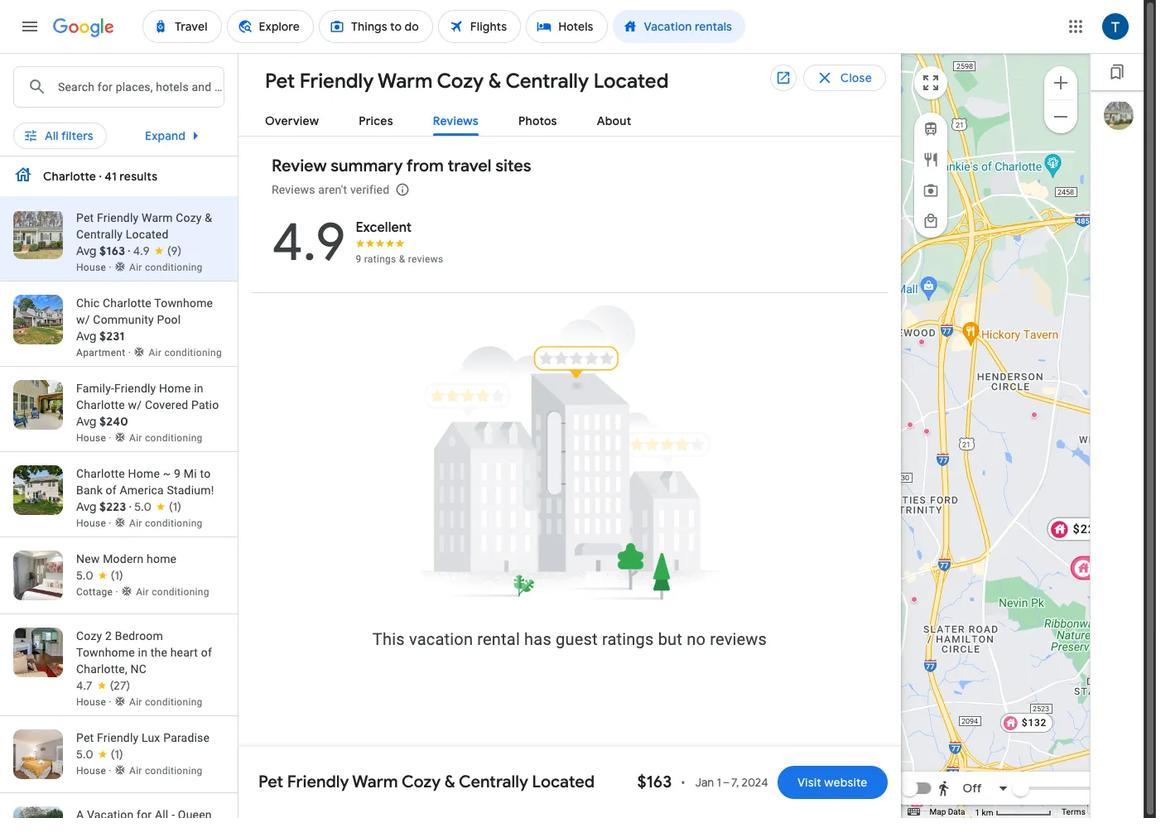 Task type: vqa. For each thing, say whether or not it's contained in the screenshot.


Task type: describe. For each thing, give the bounding box(es) containing it.
nc
[[130, 663, 147, 676]]

all filters button
[[13, 116, 107, 156]]

family-friendly home in charlotte w/ covered patio avg $240
[[76, 382, 219, 429]]

filters form
[[13, 53, 807, 167]]

avg inside pet friendly warm cozy & centrally located avg $163 ·
[[76, 244, 97, 258]]

0 vertical spatial reviews
[[408, 253, 444, 265]]

w/ inside the family-friendly home in charlotte w/ covered patio avg $240
[[128, 398, 142, 412]]

5 out of 5 stars from 1 reviews image for friendly
[[76, 746, 123, 763]]

northlake gem minutes from uptown image
[[895, 268, 902, 275]]

1 – 7,
[[717, 775, 739, 790]]

charlotte · 41
[[43, 169, 117, 184]]

new
[[76, 552, 100, 566]]

map
[[930, 808, 946, 817]]

expand button
[[125, 116, 225, 156]]

1 vertical spatial pet friendly warm cozy & centrally located
[[258, 772, 595, 793]]

$132 link
[[1000, 713, 1053, 733]]

& inside the 4.9 out of 5 stars from 9 reviews. excellent. element
[[399, 253, 406, 265]]

cozy 2 bedroom townhome in the heart of charlotte, nc
[[76, 630, 212, 676]]

$163 inside pet friendly warm cozy & centrally located avg $163 ·
[[99, 244, 125, 258]]

america
[[120, 484, 164, 497]]

expand
[[145, 128, 186, 143]]

saved items element
[[1091, 54, 1151, 90]]

avg inside chic charlotte townhome w/ community pool avg $231
[[76, 329, 97, 344]]

house · for pet friendly lux paradise
[[76, 765, 114, 777]]

price
[[157, 123, 185, 138]]

visit
[[798, 775, 822, 790]]

2 vertical spatial centrally
[[459, 772, 528, 793]]

no
[[687, 630, 706, 649]]

0 vertical spatial 5.0
[[134, 499, 152, 514]]

clear image
[[281, 75, 301, 95]]

2 vertical spatial warm
[[352, 772, 398, 793]]

apartment ·
[[76, 347, 134, 359]]

sort
[[739, 123, 762, 138]]

home inside the charlotte home ~ 9 mi to bank of america stadium! avg $223 ·
[[128, 467, 160, 480]]

5 out of 5 stars from 1 reviews image for modern
[[76, 567, 123, 584]]

photos
[[518, 113, 557, 128]]

townhome inside chic charlotte townhome w/ community pool avg $231
[[154, 297, 213, 310]]

(27)
[[110, 678, 130, 693]]

mi
[[184, 467, 197, 480]]

$309
[[928, 796, 953, 808]]

pet friendly warm cozy & centrally located avg $163 ·
[[76, 211, 212, 258]]

& inside pet friendly warm cozy & centrally located avg $163 ·
[[205, 211, 212, 224]]

cozy inside "heading"
[[437, 69, 484, 94]]

this
[[373, 630, 405, 649]]

cozy inside pet friendly warm cozy & centrally located avg $163 ·
[[176, 211, 202, 224]]

all filters (1) button
[[13, 118, 122, 144]]

charlotte · 41 results
[[43, 169, 158, 184]]

air down 4.9 out of 5 stars from 9 reviews image
[[129, 262, 142, 273]]

lux
[[142, 731, 160, 745]]

all for all filters (1)
[[45, 123, 59, 138]]

amenities
[[620, 123, 676, 138]]

prices
[[359, 113, 393, 128]]

in inside cozy 2 bedroom townhome in the heart of charlotte, nc
[[138, 646, 148, 659]]

property type button
[[220, 118, 353, 144]]

centrally inside pet friendly warm cozy & centrally located avg $163 ·
[[76, 228, 123, 241]]

this vacation rental has guest ratings but no reviews
[[373, 630, 767, 649]]

has
[[524, 630, 552, 649]]

to
[[200, 467, 211, 480]]

sort by button
[[711, 118, 807, 144]]

townhome inside cozy 2 bedroom townhome in the heart of charlotte, nc
[[76, 646, 135, 659]]

price button
[[129, 118, 213, 144]]

1 vertical spatial reviews
[[710, 630, 767, 649]]

guest rating button
[[360, 118, 485, 144]]

by
[[765, 123, 779, 138]]

~
[[163, 467, 171, 480]]

1 horizontal spatial 4.9
[[272, 209, 346, 277]]

conditioning for cozy 2 bedroom townhome in the heart of charlotte, nc
[[145, 697, 203, 708]]

$309 link
[[906, 792, 960, 812]]

home inside the family-friendly home in charlotte w/ covered patio avg $240
[[159, 382, 191, 395]]

conditioning for pet friendly lux paradise
[[145, 765, 203, 777]]

$223 inside map region
[[1073, 522, 1103, 536]]

1 vertical spatial $163
[[637, 772, 672, 793]]

new modern home
[[76, 552, 177, 566]]

2
[[105, 630, 112, 643]]

paradise
[[163, 731, 210, 745]]

cozy inside cozy 2 bedroom townhome in the heart of charlotte, nc
[[76, 630, 102, 643]]

conditioning for family-friendly home in charlotte w/ covered patio
[[145, 432, 203, 444]]

pet friendly warm cozy & centrally located inside "heading"
[[265, 69, 669, 94]]

type
[[300, 123, 325, 138]]

air for pet friendly lux paradise
[[129, 765, 142, 777]]

the
[[151, 646, 167, 659]]

patio
[[191, 398, 219, 412]]

Check-in text field
[[371, 65, 506, 104]]

$132
[[1022, 717, 1047, 729]]

open in new tab image
[[776, 70, 791, 86]]

luxury 2 bedroom minutes away from uptown image
[[907, 422, 913, 428]]

jan
[[695, 775, 714, 790]]

learn more about these reviews image
[[383, 170, 423, 210]]

pet friendly lux paradise
[[76, 731, 210, 745]]

(1) down stadium!
[[169, 499, 181, 514]]

filters for all filters (1)
[[61, 123, 93, 138]]

community
[[93, 313, 154, 326]]

house · for family-friendly home in charlotte w/ covered patio
[[76, 432, 114, 444]]

chic charlotte townhome w/ community pool avg $231
[[76, 297, 213, 344]]

view larger map image
[[921, 73, 941, 93]]

reviews for reviews aren't verified
[[272, 183, 315, 196]]

excellent
[[356, 220, 412, 236]]

0 vertical spatial 5 out of 5 stars from 1 reviews image
[[134, 499, 181, 515]]

1
[[975, 808, 980, 817]]

charlotte · 41 results heading
[[43, 166, 158, 186]]

4.9 out of 5 stars from 9 reviews image
[[133, 243, 182, 259]]

2024
[[742, 775, 768, 790]]

aren't
[[318, 183, 347, 196]]

property
[[248, 123, 297, 138]]

centrally inside pet friendly warm cozy & centrally located "heading"
[[506, 69, 589, 94]]

bedroom
[[115, 630, 163, 643]]

chic
[[76, 297, 100, 310]]

zoom in map image
[[1051, 72, 1071, 92]]

visit website
[[798, 775, 868, 790]]

covered
[[145, 398, 188, 412]]

all filters
[[45, 128, 93, 143]]

guest rating
[[388, 123, 457, 138]]

sites
[[496, 156, 531, 176]]

air conditioning for cozy 2 bedroom townhome in the heart of charlotte, nc
[[129, 697, 203, 708]]

conditioning for chic charlotte townhome w/ community pool
[[164, 347, 222, 359]]

guest
[[556, 630, 598, 649]]

avg inside the family-friendly home in charlotte w/ covered patio avg $240
[[76, 414, 97, 429]]

Check-out text field
[[532, 65, 669, 104]]

km
[[982, 808, 994, 817]]

tab list containing overview
[[239, 100, 901, 137]]

about
[[597, 113, 632, 128]]

(9)
[[167, 244, 182, 258]]

data
[[948, 808, 965, 817]]

map data button
[[930, 807, 965, 818]]

charlotte inside the family-friendly home in charlotte w/ covered patio avg $240
[[76, 398, 125, 412]]

review
[[272, 156, 327, 176]]

$231
[[99, 329, 125, 344]]

1 house · from the top
[[76, 262, 114, 273]]

map data
[[930, 808, 965, 817]]

overview
[[265, 113, 319, 128]]



Task type: locate. For each thing, give the bounding box(es) containing it.
warm inside "heading"
[[378, 69, 433, 94]]

all filters (1)
[[45, 123, 109, 138]]

townhome down 2
[[76, 646, 135, 659]]

air conditioning down covered
[[129, 432, 203, 444]]

5 out of 5 stars from 1 reviews image down the america on the left of page
[[134, 499, 181, 515]]

air for new modern home
[[136, 586, 149, 598]]

results
[[120, 169, 158, 184]]

1 vertical spatial townhome
[[76, 646, 135, 659]]

0 horizontal spatial $223
[[99, 499, 126, 514]]

charlotte,
[[76, 663, 127, 676]]

2 vertical spatial 5.0
[[76, 747, 93, 762]]

in inside the family-friendly home in charlotte w/ covered patio avg $240
[[194, 382, 204, 395]]

1 horizontal spatial townhome
[[154, 297, 213, 310]]

air conditioning down 'lux'
[[129, 765, 203, 777]]

1 vertical spatial charlotte
[[76, 398, 125, 412]]

5.0 down the america on the left of page
[[134, 499, 152, 514]]

bank
[[76, 484, 103, 497]]

5 out of 5 stars from 1 reviews image up cottage ·
[[76, 567, 123, 584]]

charming ranch in heart of charlotte image
[[1031, 412, 1037, 418]]

1 vertical spatial $223
[[1073, 522, 1103, 536]]

off button
[[933, 769, 1014, 808]]

air conditioning up home
[[129, 518, 203, 529]]

&
[[489, 69, 501, 94], [205, 211, 212, 224], [399, 253, 406, 265], [445, 772, 455, 793]]

home
[[147, 552, 177, 566]]

reviews inside tab list
[[433, 113, 479, 128]]

rooms button
[[492, 118, 586, 144]]

avg inside the charlotte home ~ 9 mi to bank of america stadium! avg $223 ·
[[76, 499, 97, 514]]

verified
[[350, 183, 390, 196]]

air down the america on the left of page
[[129, 518, 142, 529]]

0 horizontal spatial 9
[[174, 467, 181, 480]]

rating
[[424, 123, 457, 138]]

centrally
[[506, 69, 589, 94], [76, 228, 123, 241], [459, 772, 528, 793]]

1 horizontal spatial of
[[201, 646, 212, 659]]

rental
[[477, 630, 520, 649]]

1 vertical spatial w/
[[128, 398, 142, 412]]

reviews down check-in text field
[[433, 113, 479, 128]]

1 horizontal spatial reviews
[[433, 113, 479, 128]]

$163 left 4.9 out of 5 stars from 9 reviews image
[[99, 244, 125, 258]]

0 vertical spatial ·
[[128, 244, 130, 258]]

of
[[106, 484, 117, 497], [201, 646, 212, 659]]

summary
[[331, 156, 403, 176]]

0 vertical spatial w/
[[76, 313, 90, 326]]

0 horizontal spatial $163
[[99, 244, 125, 258]]

(1) down pet friendly lux paradise
[[111, 747, 123, 762]]

townhome
[[154, 297, 213, 310], [76, 646, 135, 659]]

air conditioning
[[129, 262, 203, 273], [149, 347, 222, 359], [129, 432, 203, 444], [129, 518, 203, 529], [136, 586, 209, 598], [129, 697, 203, 708], [129, 765, 203, 777]]

0 vertical spatial located
[[594, 69, 669, 94]]

0 horizontal spatial townhome
[[76, 646, 135, 659]]

4.9 left (9)
[[133, 244, 150, 258]]

a vacation for all - queen city - charlotte, nc image
[[911, 596, 917, 603]]

2 avg from the top
[[76, 329, 97, 344]]

house · for cozy 2 bedroom townhome in the heart of charlotte, nc
[[76, 697, 114, 708]]

website
[[825, 775, 868, 790]]

of inside the charlotte home ~ 9 mi to bank of america stadium! avg $223 ·
[[106, 484, 117, 497]]

1 vertical spatial home
[[128, 467, 160, 480]]

1 vertical spatial in
[[138, 646, 148, 659]]

2 house · from the top
[[76, 432, 114, 444]]

warm inside pet friendly warm cozy & centrally located avg $163 ·
[[142, 211, 173, 224]]

1 vertical spatial reviews
[[272, 183, 315, 196]]

cozy
[[437, 69, 484, 94], [176, 211, 202, 224], [76, 630, 102, 643], [402, 772, 441, 793]]

close
[[841, 70, 872, 85]]

1 horizontal spatial ratings
[[602, 630, 654, 649]]

all for all filters
[[45, 128, 59, 143]]

0 horizontal spatial reviews
[[408, 253, 444, 265]]

2 filters from the top
[[61, 128, 93, 143]]

conditioning down covered
[[145, 432, 203, 444]]

avg left '$240'
[[76, 414, 97, 429]]

$240
[[99, 414, 128, 429]]

3 house · from the top
[[76, 518, 114, 529]]

0 horizontal spatial in
[[138, 646, 148, 659]]

saved items image
[[1109, 64, 1126, 80]]

air down chic charlotte townhome w/ community pool avg $231
[[149, 347, 162, 359]]

conditioning
[[145, 262, 203, 273], [164, 347, 222, 359], [145, 432, 203, 444], [145, 518, 203, 529], [152, 586, 209, 598], [145, 697, 203, 708], [145, 765, 203, 777]]

avg up chic
[[76, 244, 97, 258]]

conditioning down paradise
[[145, 765, 203, 777]]

home up the america on the left of page
[[128, 467, 160, 480]]

rooms
[[520, 123, 557, 138]]

4 house · from the top
[[76, 697, 114, 708]]

conditioning down home
[[152, 586, 209, 598]]

· left 4.9 out of 5 stars from 9 reviews image
[[128, 244, 130, 258]]

of for cozy 2 bedroom townhome in the heart of charlotte, nc
[[201, 646, 212, 659]]

off
[[963, 781, 982, 796]]

friendly inside the family-friendly home in charlotte w/ covered patio avg $240
[[114, 382, 156, 395]]

1 vertical spatial ·
[[129, 499, 131, 514]]

1 horizontal spatial in
[[194, 382, 204, 395]]

1 all from the top
[[45, 123, 59, 138]]

charlotte inside the charlotte home ~ 9 mi to bank of america stadium! avg $223 ·
[[76, 467, 125, 480]]

· inside the charlotte home ~ 9 mi to bank of america stadium! avg $223 ·
[[129, 499, 131, 514]]

0 vertical spatial $163
[[99, 244, 125, 258]]

1 vertical spatial 5.0
[[76, 568, 93, 583]]

luxury apt minutes from uptown! image
[[918, 339, 925, 345]]

5 out of 5 stars from 1 reviews image down pet friendly lux paradise
[[76, 746, 123, 763]]

(1) right all filters
[[96, 123, 109, 138]]

amenities button
[[592, 118, 704, 144]]

pet friendly warm cozy & centrally located heading
[[252, 66, 669, 94]]

5 house · from the top
[[76, 765, 114, 777]]

filters for all filters
[[61, 128, 93, 143]]

avg up the apartment ·
[[76, 329, 97, 344]]

9 inside the charlotte home ~ 9 mi to bank of america stadium! avg $223 ·
[[174, 467, 181, 480]]

0 vertical spatial charlotte
[[103, 297, 152, 310]]

9 right ~
[[174, 467, 181, 480]]

$223 link
[[1047, 517, 1111, 541]]

house · down '$240'
[[76, 432, 114, 444]]

charlotte up community
[[103, 297, 152, 310]]

reviews right the no
[[710, 630, 767, 649]]

air down '(27)'
[[129, 697, 142, 708]]

review summary from travel sites
[[272, 156, 531, 176]]

1 vertical spatial located
[[126, 228, 169, 241]]

tab list
[[239, 100, 901, 137]]

jan 1 – 7, 2024
[[695, 775, 768, 790]]

of right heart
[[201, 646, 212, 659]]

charlotte down family-
[[76, 398, 125, 412]]

1 vertical spatial 9
[[174, 467, 181, 480]]

1 avg from the top
[[76, 244, 97, 258]]

2 vertical spatial charlotte
[[76, 467, 125, 480]]

air conditioning for pet friendly lux paradise
[[129, 765, 203, 777]]

vacation
[[409, 630, 473, 649]]

0 vertical spatial in
[[194, 382, 204, 395]]

townhome up pool
[[154, 297, 213, 310]]

friendly inside "heading"
[[300, 69, 374, 94]]

0 vertical spatial townhome
[[154, 297, 213, 310]]

pet friendly warm cozy & centrally located
[[265, 69, 669, 94], [258, 772, 595, 793]]

from
[[407, 156, 444, 176]]

1 vertical spatial 5 out of 5 stars from 1 reviews image
[[76, 567, 123, 584]]

air conditioning up 'lux'
[[129, 697, 203, 708]]

•
[[681, 775, 685, 790]]

& inside "heading"
[[489, 69, 501, 94]]

1 filters from the top
[[61, 123, 93, 138]]

9
[[356, 253, 362, 265], [174, 467, 181, 480]]

0 vertical spatial ratings
[[364, 253, 396, 265]]

house · up chic
[[76, 262, 114, 273]]

w/ down chic
[[76, 313, 90, 326]]

filters
[[61, 123, 93, 138], [61, 128, 93, 143]]

5.0
[[134, 499, 152, 514], [76, 568, 93, 583], [76, 747, 93, 762]]

pet inside pet friendly warm cozy & centrally located avg $163 ·
[[76, 211, 94, 224]]

all inside "filters" form
[[45, 123, 59, 138]]

5.0 for modern
[[76, 568, 93, 583]]

sort by
[[739, 123, 779, 138]]

charlotte home ~ 9 mi to bank of america stadium! avg $223 ·
[[76, 467, 214, 514]]

avg down bank
[[76, 499, 97, 514]]

9 down excellent
[[356, 253, 362, 265]]

charlotte up bank
[[76, 467, 125, 480]]

1 horizontal spatial $163
[[637, 772, 672, 793]]

pool
[[157, 313, 181, 326]]

0 horizontal spatial ratings
[[364, 253, 396, 265]]

4.9 down reviews aren't verified
[[272, 209, 346, 277]]

charlotte
[[103, 297, 152, 310], [76, 398, 125, 412], [76, 467, 125, 480]]

air for chic charlotte townhome w/ community pool
[[149, 347, 162, 359]]

property type
[[248, 123, 325, 138]]

Search for places, hotels and more text field
[[57, 67, 224, 107]]

conditioning down pool
[[164, 347, 222, 359]]

air conditioning for family-friendly home in charlotte w/ covered patio
[[129, 432, 203, 444]]

4.9 out of 5 stars from 9 reviews. excellent. element
[[272, 209, 444, 277]]

located inside pet friendly warm cozy & centrally located avg $163 ·
[[126, 228, 169, 241]]

$223 inside the charlotte home ~ 9 mi to bank of america stadium! avg $223 ·
[[99, 499, 126, 514]]

0 vertical spatial warm
[[378, 69, 433, 94]]

0 horizontal spatial w/
[[76, 313, 90, 326]]

located inside "heading"
[[594, 69, 669, 94]]

air conditioning down 4.9 out of 5 stars from 9 reviews image
[[129, 262, 203, 273]]

conditioning for new modern home
[[152, 586, 209, 598]]

1 horizontal spatial 9
[[356, 253, 362, 265]]

$223
[[99, 499, 126, 514], [1073, 522, 1103, 536]]

4.7 out of 5 stars from 27 reviews image
[[76, 678, 130, 694]]

warm
[[378, 69, 433, 94], [142, 211, 173, 224], [352, 772, 398, 793]]

0 vertical spatial $223
[[99, 499, 126, 514]]

new modern home image
[[923, 428, 930, 435]]

air for cozy 2 bedroom townhome in the heart of charlotte, nc
[[129, 697, 142, 708]]

9 ratings & reviews
[[356, 253, 444, 265]]

conditioning down (9)
[[145, 262, 203, 273]]

but
[[658, 630, 683, 649]]

1 km
[[975, 808, 996, 817]]

of right bank
[[106, 484, 117, 497]]

of inside cozy 2 bedroom townhome in the heart of charlotte, nc
[[201, 646, 212, 659]]

(1)
[[96, 123, 109, 138], [169, 499, 181, 514], [111, 568, 123, 583], [111, 747, 123, 762]]

air
[[129, 262, 142, 273], [149, 347, 162, 359], [129, 432, 142, 444], [129, 518, 142, 529], [136, 586, 149, 598], [129, 697, 142, 708], [129, 765, 142, 777]]

0 vertical spatial pet friendly warm cozy & centrally located
[[265, 69, 669, 94]]

· down the america on the left of page
[[129, 499, 131, 514]]

friendly
[[300, 69, 374, 94], [97, 211, 139, 224], [114, 382, 156, 395], [97, 731, 139, 745], [287, 772, 349, 793]]

0 vertical spatial home
[[159, 382, 191, 395]]

· inside pet friendly warm cozy & centrally located avg $163 ·
[[128, 244, 130, 258]]

terms
[[1062, 808, 1086, 817]]

ratings down excellent
[[364, 253, 396, 265]]

1 horizontal spatial w/
[[128, 398, 142, 412]]

0 vertical spatial 9
[[356, 253, 362, 265]]

0 vertical spatial reviews
[[433, 113, 479, 128]]

0 horizontal spatial reviews
[[272, 183, 315, 196]]

w/
[[76, 313, 90, 326], [128, 398, 142, 412]]

2 vertical spatial located
[[532, 772, 595, 793]]

air down the family-friendly home in charlotte w/ covered patio avg $240
[[129, 432, 142, 444]]

w/ inside chic charlotte townhome w/ community pool avg $231
[[76, 313, 90, 326]]

air for family-friendly home in charlotte w/ covered patio
[[129, 432, 142, 444]]

friendly inside pet friendly warm cozy & centrally located avg $163 ·
[[97, 211, 139, 224]]

keyboard shortcuts image
[[908, 809, 920, 816]]

5.0 for friendly
[[76, 747, 93, 762]]

of for charlotte home ~ 9 mi to bank of america stadium! avg $223 ·
[[106, 484, 117, 497]]

map region
[[889, 0, 1149, 818]]

1 vertical spatial warm
[[142, 211, 173, 224]]

5.0 down new
[[76, 568, 93, 583]]

w/ up '$240'
[[128, 398, 142, 412]]

house · down bank
[[76, 518, 114, 529]]

pet inside "heading"
[[265, 69, 295, 94]]

1 vertical spatial of
[[201, 646, 212, 659]]

house · down pet friendly lux paradise
[[76, 765, 114, 777]]

0 vertical spatial centrally
[[506, 69, 589, 94]]

(1) inside button
[[96, 123, 109, 138]]

terms link
[[1062, 808, 1086, 817]]

in left the
[[138, 646, 148, 659]]

0 horizontal spatial of
[[106, 484, 117, 497]]

(1) down modern
[[111, 568, 123, 583]]

1 vertical spatial ratings
[[602, 630, 654, 649]]

4.9 inside image
[[133, 244, 150, 258]]

guest
[[388, 123, 422, 138]]

0 vertical spatial of
[[106, 484, 117, 497]]

air conditioning down pool
[[149, 347, 222, 359]]

3 avg from the top
[[76, 414, 97, 429]]

4.9
[[272, 209, 346, 277], [133, 244, 150, 258]]

1 vertical spatial centrally
[[76, 228, 123, 241]]

travel
[[448, 156, 492, 176]]

reviews down review
[[272, 183, 315, 196]]

2 vertical spatial 5 out of 5 stars from 1 reviews image
[[76, 746, 123, 763]]

modern
[[103, 552, 144, 566]]

$163 left •
[[637, 772, 672, 793]]

1 km button
[[970, 807, 1057, 818]]

$163
[[99, 244, 125, 258], [637, 772, 672, 793]]

main menu image
[[20, 17, 40, 36]]

ratings left the but
[[602, 630, 654, 649]]

home up covered
[[159, 382, 191, 395]]

cottage ·
[[76, 586, 121, 598]]

ratings inside the 4.9 out of 5 stars from 9 reviews. excellent. element
[[364, 253, 396, 265]]

conditioning up paradise
[[145, 697, 203, 708]]

4 avg from the top
[[76, 499, 97, 514]]

air conditioning for new modern home
[[136, 586, 209, 598]]

in up patio
[[194, 382, 204, 395]]

2 all from the top
[[45, 128, 59, 143]]

reviews aren't verified
[[272, 183, 390, 196]]

reviews
[[408, 253, 444, 265], [710, 630, 767, 649]]

zoom out map image
[[1051, 106, 1071, 126]]

1 horizontal spatial $223
[[1073, 522, 1103, 536]]

in
[[194, 382, 204, 395], [138, 646, 148, 659]]

0 horizontal spatial 4.9
[[133, 244, 150, 258]]

reviews for reviews
[[433, 113, 479, 128]]

filters inside form
[[61, 123, 93, 138]]

stadium!
[[167, 484, 214, 497]]

house ·
[[76, 262, 114, 273], [76, 432, 114, 444], [76, 518, 114, 529], [76, 697, 114, 708], [76, 765, 114, 777]]

5 out of 5 stars from 1 reviews image
[[134, 499, 181, 515], [76, 567, 123, 584], [76, 746, 123, 763]]

charlotte inside chic charlotte townhome w/ community pool avg $231
[[103, 297, 152, 310]]

air conditioning down home
[[136, 586, 209, 598]]

1 horizontal spatial reviews
[[710, 630, 767, 649]]

4.7
[[76, 678, 92, 693]]

conditioning down stadium!
[[145, 518, 203, 529]]

5.0 down pet friendly lux paradise
[[76, 747, 93, 762]]

house · down 4.7 out of 5 stars from 27 reviews image
[[76, 697, 114, 708]]

air down pet friendly lux paradise
[[129, 765, 142, 777]]

air down the new modern home
[[136, 586, 149, 598]]

reviews down excellent
[[408, 253, 444, 265]]

air conditioning for chic charlotte townhome w/ community pool
[[149, 347, 222, 359]]



